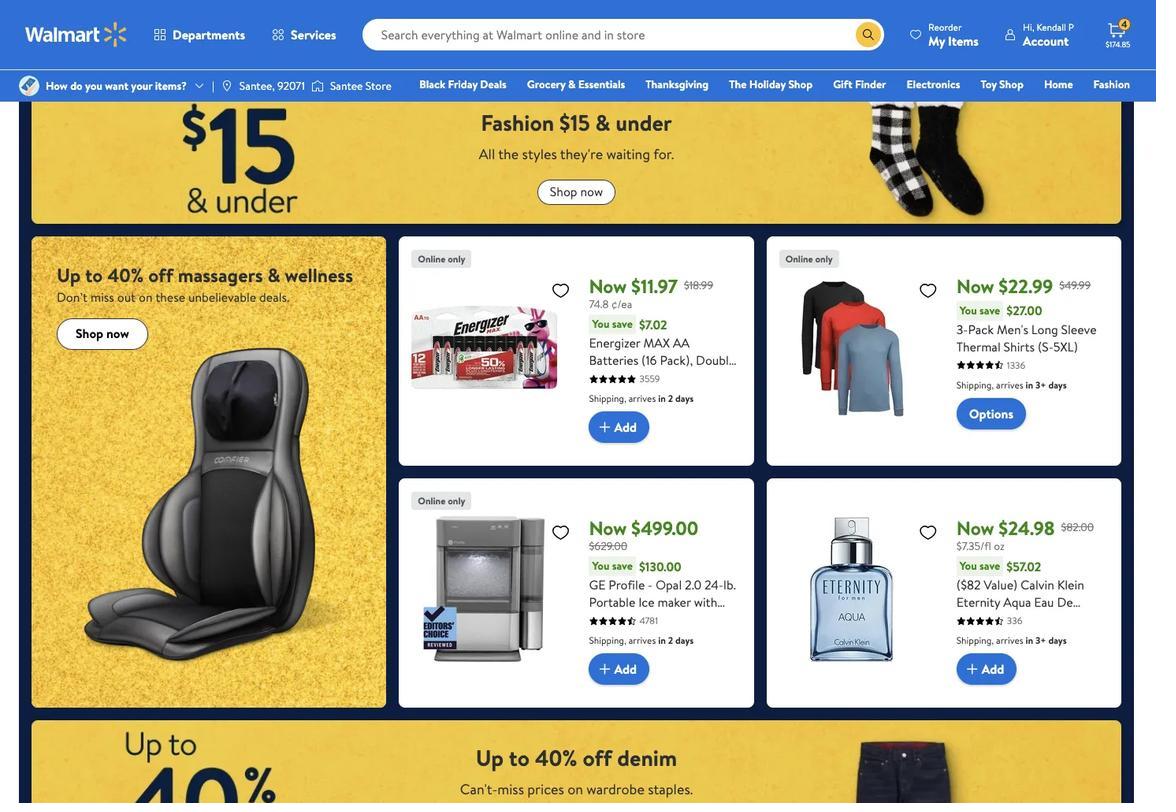 Task type: locate. For each thing, give the bounding box(es) containing it.
0 vertical spatial 3+
[[1036, 378, 1046, 391]]

$82.00
[[1061, 519, 1094, 535]]

shipping, for $11.97
[[589, 392, 626, 405]]

add button down alkaline
[[589, 411, 649, 443]]

on inside up to 40% off denim can't-miss prices on wardrobe staples.
[[568, 779, 583, 799]]

shipping, arrives in 2 days down 3559
[[589, 392, 694, 405]]

add to cart image down the men,
[[963, 660, 982, 679]]

0 vertical spatial now
[[580, 183, 603, 200]]

save down ¢/ea
[[612, 316, 633, 332]]

to inside up to 40% off denim can't-miss prices on wardrobe staples.
[[509, 742, 530, 773]]

men,
[[957, 628, 984, 646]]

1 shipping, arrives in 3+ days from the top
[[957, 378, 1067, 391]]

save up value)
[[980, 558, 1000, 574]]

fashion inside "fashion $15 & under all the styles they're waiting for."
[[481, 107, 554, 138]]

1 vertical spatial up
[[476, 742, 504, 773]]

shipping, arrives in 3+ days for $24.98
[[957, 634, 1067, 647]]

deals.
[[259, 288, 289, 305]]

opal
[[656, 576, 682, 594]]

to up prices at the left of page
[[509, 742, 530, 773]]

40% for denim
[[535, 742, 577, 773]]

1 vertical spatial shop now
[[76, 325, 129, 342]]

add down alkaline
[[614, 418, 637, 436]]

oz
[[994, 538, 1005, 554], [1007, 628, 1019, 646]]

24-
[[705, 576, 724, 594]]

save up profile on the bottom
[[612, 558, 633, 574]]

1 vertical spatial 2
[[668, 634, 673, 647]]

my
[[928, 32, 945, 49]]

online only
[[418, 252, 465, 265], [785, 252, 833, 265], [418, 494, 465, 507]]

40% inside up to 40% off massagers & wellness don't miss out on these unbelievable deals.
[[107, 261, 144, 288]]

1 vertical spatial now
[[106, 325, 129, 342]]

 image for santee store
[[311, 78, 324, 94]]

1 2 from the top
[[668, 392, 673, 405]]

days inside the now $499.00 group
[[675, 634, 694, 647]]

add to cart image
[[228, 25, 247, 43], [963, 660, 982, 679]]

add to cart image up santee,
[[228, 25, 247, 43]]

save up pack
[[980, 302, 1000, 318]]

1 vertical spatial options
[[969, 405, 1014, 422]]

you up 'ge'
[[592, 558, 610, 574]]

1 horizontal spatial  image
[[311, 78, 324, 94]]

now for &
[[580, 183, 603, 200]]

2 2 from the top
[[668, 634, 673, 647]]

0 horizontal spatial options link
[[589, 4, 659, 36]]

in down spray,
[[1026, 634, 1033, 647]]

finder
[[855, 76, 886, 92]]

shipping, down nugget
[[589, 634, 626, 647]]

1 horizontal spatial options link
[[957, 398, 1026, 429]]

fashion link
[[1087, 76, 1137, 93]]

online only for now $499.00
[[418, 494, 465, 507]]

2 down production
[[668, 634, 673, 647]]

& right $15
[[595, 107, 610, 138]]

1 horizontal spatial 40%
[[535, 742, 577, 773]]

days down cologne
[[1049, 634, 1067, 647]]

0 horizontal spatial shop now button
[[57, 318, 148, 350]]

add down '3.4'
[[982, 660, 1004, 678]]

0 vertical spatial shipping, arrives in 2 days
[[589, 392, 694, 405]]

online only inside the now $499.00 group
[[418, 494, 465, 507]]

0 vertical spatial shop now button
[[537, 179, 616, 205]]

add right "departments"
[[247, 25, 269, 42]]

registry link
[[942, 98, 996, 115]]

grocery & essentials
[[527, 76, 625, 92]]

0 horizontal spatial  image
[[221, 80, 233, 92]]

shop inside "link"
[[788, 76, 813, 92]]

0 horizontal spatial shop now
[[76, 325, 129, 342]]

arrives inside now $24.98 group
[[996, 634, 1023, 647]]

miss left prices at the left of page
[[498, 779, 524, 799]]

4
[[1121, 17, 1127, 31]]

you
[[960, 302, 977, 318], [592, 316, 610, 332], [592, 558, 610, 574], [960, 558, 977, 574]]

days inside now $22.99 group
[[1049, 378, 1067, 391]]

1 shipping, arrives in 2 days from the top
[[589, 392, 694, 405]]

only inside now $22.99 group
[[815, 252, 833, 265]]

0 horizontal spatial to
[[85, 261, 103, 288]]

1 vertical spatial on
[[568, 779, 583, 799]]

2 add to cart image from the top
[[595, 660, 614, 679]]

on right out
[[139, 288, 153, 305]]

you up ($82
[[960, 558, 977, 574]]

1 vertical spatial options link
[[957, 398, 1026, 429]]

long
[[1031, 320, 1058, 338]]

holiday
[[749, 76, 786, 92]]

0 vertical spatial add to cart image
[[228, 25, 247, 43]]

0 vertical spatial &
[[568, 76, 576, 92]]

now inside now $24.98 $82.00 $7.35/fl oz you save $57.02 ($82 value) calvin klein eternity aqua eau de toilette spray, cologne for men, 3.4 oz
[[957, 514, 994, 541]]

1 vertical spatial fashion
[[481, 107, 554, 138]]

fashion inside fashion registry
[[1094, 76, 1130, 92]]

0 horizontal spatial on
[[139, 288, 153, 305]]

departments button
[[140, 16, 259, 54]]

now up pack
[[957, 272, 994, 299]]

0 horizontal spatial &
[[267, 261, 280, 288]]

1 horizontal spatial off
[[583, 742, 612, 773]]

to left out
[[85, 261, 103, 288]]

lb.
[[724, 576, 736, 594]]

online
[[418, 252, 446, 265], [785, 252, 813, 265], [418, 494, 446, 507]]

add button inside now $11.97 group
[[589, 411, 649, 443]]

0 horizontal spatial now
[[106, 325, 129, 342]]

0 vertical spatial oz
[[994, 538, 1005, 554]]

miss inside up to 40% off denim can't-miss prices on wardrobe staples.
[[498, 779, 524, 799]]

 image
[[311, 78, 324, 94], [221, 80, 233, 92]]

miss left out
[[91, 288, 114, 305]]

2 3+ from the top
[[1036, 634, 1046, 647]]

now inside now $499.00 $629.00 you save $130.00 ge profile - opal 2.0 24-lb. portable ice maker with nugget ice production an...
[[589, 514, 627, 541]]

they're
[[560, 144, 603, 164]]

shipping, arrives in 3+ days inside now $22.99 group
[[957, 378, 1067, 391]]

1 horizontal spatial options
[[969, 405, 1014, 422]]

1 horizontal spatial add to cart image
[[963, 660, 982, 679]]

shipping, arrives in 2 days inside the now $499.00 group
[[589, 634, 694, 647]]

fashion up 'the'
[[481, 107, 554, 138]]

energizer
[[589, 334, 640, 352]]

1 vertical spatial miss
[[498, 779, 524, 799]]

add to cart image for now $499.00
[[595, 660, 614, 679]]

add button up santee,
[[222, 18, 282, 50]]

0 horizontal spatial off
[[148, 261, 173, 288]]

ice
[[639, 594, 655, 611], [633, 611, 650, 628]]

in down production
[[658, 634, 666, 647]]

shop down don't
[[76, 325, 103, 342]]

online for now $499.00
[[418, 494, 446, 507]]

add to favorites list, energizer max aa batteries (16 pack), double a alkaline batteries image
[[551, 280, 570, 300]]

1 vertical spatial add to cart image
[[595, 660, 614, 679]]

1 horizontal spatial to
[[509, 742, 530, 773]]

now left $11.97
[[589, 272, 627, 299]]

up left out
[[57, 261, 81, 288]]

shipping, inside now $22.99 group
[[957, 378, 994, 391]]

for
[[1086, 611, 1102, 628]]

now inside now $22.99 group
[[957, 272, 994, 299]]

|
[[212, 78, 214, 94]]

0 vertical spatial to
[[85, 261, 103, 288]]

shop now button down out
[[57, 318, 148, 350]]

2 down the pack),
[[668, 392, 673, 405]]

0 vertical spatial 2
[[668, 392, 673, 405]]

1 3+ from the top
[[1036, 378, 1046, 391]]

toilette
[[957, 611, 998, 628]]

3+ inside now $22.99 group
[[1036, 378, 1046, 391]]

3+ inside now $24.98 group
[[1036, 634, 1046, 647]]

arrives inside now $11.97 group
[[629, 392, 656, 405]]

spray,
[[1001, 611, 1034, 628]]

0 vertical spatial miss
[[91, 288, 114, 305]]

options link down "1336"
[[957, 398, 1026, 429]]

to for massagers
[[85, 261, 103, 288]]

add inside now $11.97 group
[[614, 418, 637, 436]]

batteries left (16 at right
[[589, 352, 639, 369]]

0 vertical spatial options
[[602, 12, 646, 29]]

off inside up to 40% off massagers & wellness don't miss out on these unbelievable deals.
[[148, 261, 173, 288]]

options link
[[589, 4, 659, 36], [957, 398, 1026, 429]]

shirts
[[1004, 338, 1035, 355]]

1 horizontal spatial fashion
[[1094, 76, 1130, 92]]

essentials
[[578, 76, 625, 92]]

how do you want your items?
[[46, 78, 187, 94]]

40% inside up to 40% off denim can't-miss prices on wardrobe staples.
[[535, 742, 577, 773]]

shop right toy
[[999, 76, 1024, 92]]

a
[[589, 369, 597, 386]]

40% up prices at the left of page
[[535, 742, 577, 773]]

departments
[[173, 26, 245, 43]]

to inside up to 40% off massagers & wellness don't miss out on these unbelievable deals.
[[85, 261, 103, 288]]

on right prices at the left of page
[[568, 779, 583, 799]]

fashion for $15
[[481, 107, 554, 138]]

shop now down out
[[76, 325, 129, 342]]

add to cart image down nugget
[[595, 660, 614, 679]]

shop
[[788, 76, 813, 92], [999, 76, 1024, 92], [550, 183, 577, 200], [76, 325, 103, 342]]

online inside now $22.99 group
[[785, 252, 813, 265]]

days inside now $24.98 group
[[1049, 634, 1067, 647]]

shipping, arrives in 3+ days inside now $24.98 group
[[957, 634, 1067, 647]]

ge
[[589, 576, 606, 594]]

add to cart image inside the now $499.00 group
[[595, 660, 614, 679]]

add to cart image inside now $24.98 group
[[963, 660, 982, 679]]

1 vertical spatial 3+
[[1036, 634, 1046, 647]]

arrives down 3559
[[629, 392, 656, 405]]

batteries down aa
[[646, 369, 696, 386]]

40% left these
[[107, 261, 144, 288]]

1 vertical spatial oz
[[1007, 628, 1019, 646]]

only inside now $11.97 group
[[448, 252, 465, 265]]

add button for now $499.00
[[589, 653, 649, 685]]

1 horizontal spatial &
[[568, 76, 576, 92]]

santee store
[[330, 78, 392, 94]]

save inside you save $27.00 3-pack men's long sleeve thermal shirts (s-5xl)
[[980, 302, 1000, 318]]

& left wellness
[[267, 261, 280, 288]]

grocery
[[527, 76, 566, 92]]

arrives for $11.97
[[629, 392, 656, 405]]

shipping, down the thermal at the right top
[[957, 378, 994, 391]]

& inside up to 40% off massagers & wellness don't miss out on these unbelievable deals.
[[267, 261, 280, 288]]

up inside up to 40% off massagers & wellness don't miss out on these unbelievable deals.
[[57, 261, 81, 288]]

1 vertical spatial to
[[509, 742, 530, 773]]

now $499.00 $629.00 you save $130.00 ge profile - opal 2.0 24-lb. portable ice maker with nugget ice production an...
[[589, 514, 736, 628]]

ice right nugget
[[633, 611, 650, 628]]

1 vertical spatial shipping, arrives in 3+ days
[[957, 634, 1067, 647]]

now inside 'now $11.97 $18.99 74.8 ¢/ea you save $7.02 energizer max aa batteries (16 pack), double a alkaline batteries'
[[589, 272, 627, 299]]

2 shipping, arrives in 2 days from the top
[[589, 634, 694, 647]]

0 horizontal spatial 40%
[[107, 261, 144, 288]]

only inside the now $499.00 group
[[448, 494, 465, 507]]

shipping, down alkaline
[[589, 392, 626, 405]]

up inside up to 40% off denim can't-miss prices on wardrobe staples.
[[476, 742, 504, 773]]

in for $24.98
[[1026, 634, 1033, 647]]

you down 74.8
[[592, 316, 610, 332]]

online inside the now $499.00 group
[[418, 494, 446, 507]]

up up can't-
[[476, 742, 504, 773]]

&
[[568, 76, 576, 92], [595, 107, 610, 138], [267, 261, 280, 288]]

arrives down 336
[[996, 634, 1023, 647]]

shipping, inside the now $499.00 group
[[589, 634, 626, 647]]

add button down '3.4'
[[957, 653, 1017, 685]]

wardrobe
[[587, 779, 645, 799]]

1 add to cart image from the top
[[595, 418, 614, 437]]

you inside you save $27.00 3-pack men's long sleeve thermal shirts (s-5xl)
[[960, 302, 977, 318]]

options
[[602, 12, 646, 29], [969, 405, 1014, 422]]

shop right holiday
[[788, 76, 813, 92]]

shop now down they're
[[550, 183, 603, 200]]

fashion
[[1094, 76, 1130, 92], [481, 107, 554, 138]]

miss inside up to 40% off massagers & wellness don't miss out on these unbelievable deals.
[[91, 288, 114, 305]]

online only for now $11.97
[[418, 252, 465, 265]]

1 vertical spatial &
[[595, 107, 610, 138]]

shop now button down they're
[[537, 179, 616, 205]]

days down production
[[675, 634, 694, 647]]

oz down 336
[[1007, 628, 1019, 646]]

arrives inside the now $499.00 group
[[629, 634, 656, 647]]

3+ down (s- at top
[[1036, 378, 1046, 391]]

& right grocery
[[568, 76, 576, 92]]

now down out
[[106, 325, 129, 342]]

styles
[[522, 144, 557, 164]]

1 horizontal spatial on
[[568, 779, 583, 799]]

shipping, arrives in 3+ days down 336
[[957, 634, 1067, 647]]

1 horizontal spatial now
[[580, 183, 603, 200]]

now right add to favorites list, ge profile - opal 2.0 24-lb. portable ice maker with nugget ice production an... image
[[589, 514, 627, 541]]

the
[[729, 76, 747, 92]]

portable
[[589, 594, 636, 611]]

arrives for save
[[996, 378, 1023, 391]]

 image
[[19, 76, 39, 96]]

options down "1336"
[[969, 405, 1014, 422]]

0 vertical spatial 40%
[[107, 261, 144, 288]]

3+ for $24.98
[[1036, 634, 1046, 647]]

2 horizontal spatial &
[[595, 107, 610, 138]]

0 horizontal spatial options
[[602, 12, 646, 29]]

days inside now $11.97 group
[[675, 392, 694, 405]]

registry
[[949, 99, 989, 114]]

in down 3559
[[658, 392, 666, 405]]

options link up essentials
[[589, 4, 659, 36]]

4 $174.85
[[1106, 17, 1131, 50]]

eau
[[1034, 594, 1054, 611]]

add for now $499.00
[[614, 660, 637, 678]]

2 inside now $11.97 group
[[668, 392, 673, 405]]

shipping, arrives in 2 days for $11.97
[[589, 392, 694, 405]]

 image for santee, 92071
[[221, 80, 233, 92]]

prices
[[527, 779, 564, 799]]

0 vertical spatial options link
[[589, 4, 659, 36]]

shipping, down toilette
[[957, 634, 994, 647]]

you up '3-'
[[960, 302, 977, 318]]

black friday deals link
[[412, 76, 514, 93]]

in inside now $11.97 group
[[658, 392, 666, 405]]

off
[[148, 261, 173, 288], [583, 742, 612, 773]]

0 vertical spatial shipping, arrives in 3+ days
[[957, 378, 1067, 391]]

1 horizontal spatial shop now button
[[537, 179, 616, 205]]

kendall
[[1037, 20, 1066, 33]]

days for now $499.00
[[675, 634, 694, 647]]

days for now $24.98
[[1049, 634, 1067, 647]]

online only for now $22.99
[[785, 252, 833, 265]]

-
[[648, 576, 653, 594]]

in inside the now $499.00 group
[[658, 634, 666, 647]]

now for $22.99
[[957, 272, 994, 299]]

shipping, inside now $11.97 group
[[589, 392, 626, 405]]

options inside now $22.99 group
[[969, 405, 1014, 422]]

options up essentials
[[602, 12, 646, 29]]

0 vertical spatial add to cart image
[[595, 418, 614, 437]]

add inside now $24.98 group
[[982, 660, 1004, 678]]

1 horizontal spatial shop now
[[550, 183, 603, 200]]

1 horizontal spatial up
[[476, 742, 504, 773]]

1 vertical spatial shipping, arrives in 2 days
[[589, 634, 694, 647]]

(16
[[642, 352, 657, 369]]

1 vertical spatial add to cart image
[[963, 660, 982, 679]]

arrives down 4781
[[629, 634, 656, 647]]

2 inside the now $499.00 group
[[668, 634, 673, 647]]

p
[[1069, 20, 1074, 33]]

toy shop link
[[974, 76, 1031, 93]]

0 horizontal spatial batteries
[[589, 352, 639, 369]]

black
[[420, 76, 445, 92]]

online inside now $11.97 group
[[418, 252, 446, 265]]

2 shipping, arrives in 3+ days from the top
[[957, 634, 1067, 647]]

0 vertical spatial up
[[57, 261, 81, 288]]

arrives down "1336"
[[996, 378, 1023, 391]]

shipping,
[[957, 378, 994, 391], [589, 392, 626, 405], [589, 634, 626, 647], [957, 634, 994, 647]]

now right add to favorites list, ($82 value) calvin klein eternity aqua eau de toilette spray, cologne for men, 3.4 oz icon
[[957, 514, 994, 541]]

fashion up walmart+ link
[[1094, 76, 1130, 92]]

0 vertical spatial fashion
[[1094, 76, 1130, 92]]

off inside up to 40% off denim can't-miss prices on wardrobe staples.
[[583, 742, 612, 773]]

¢/ea
[[611, 296, 632, 312]]

online only inside now $22.99 group
[[785, 252, 833, 265]]

options link inside now $22.99 group
[[957, 398, 1026, 429]]

in inside now $22.99 group
[[1026, 378, 1033, 391]]

up to 40% off denim can't-miss prices on wardrobe staples.
[[460, 742, 693, 799]]

0 vertical spatial shop now
[[550, 183, 603, 200]]

1 vertical spatial off
[[583, 742, 612, 773]]

men's
[[997, 320, 1028, 338]]

shipping, arrives in 2 days inside now $11.97 group
[[589, 392, 694, 405]]

profile
[[609, 576, 645, 594]]

add button inside the now $499.00 group
[[589, 653, 649, 685]]

2 vertical spatial &
[[267, 261, 280, 288]]

add to cart image down a
[[595, 418, 614, 437]]

1 horizontal spatial miss
[[498, 779, 524, 799]]

add inside the now $499.00 group
[[614, 660, 637, 678]]

days for now $22.99
[[1049, 378, 1067, 391]]

add to cart image inside now $11.97 group
[[595, 418, 614, 437]]

$49.99
[[1059, 277, 1091, 293]]

value)
[[984, 576, 1018, 594]]

under
[[616, 107, 672, 138]]

you inside 'now $11.97 $18.99 74.8 ¢/ea you save $7.02 energizer max aa batteries (16 pack), double a alkaline batteries'
[[592, 316, 610, 332]]

now $499.00 group
[[412, 491, 741, 695]]

add to cart image
[[595, 418, 614, 437], [595, 660, 614, 679]]

3+ down cologne
[[1036, 634, 1046, 647]]

shipping, inside now $24.98 group
[[957, 634, 994, 647]]

0 vertical spatial on
[[139, 288, 153, 305]]

$18.99
[[684, 277, 713, 293]]

shop now
[[550, 183, 603, 200], [76, 325, 129, 342]]

off up wardrobe
[[583, 742, 612, 773]]

add button down nugget
[[589, 653, 649, 685]]

in down shirts
[[1026, 378, 1033, 391]]

shipping, arrives in 2 days down 4781
[[589, 634, 694, 647]]

in inside now $24.98 group
[[1026, 634, 1033, 647]]

to
[[85, 261, 103, 288], [509, 742, 530, 773]]

1 horizontal spatial batteries
[[646, 369, 696, 386]]

days down the pack),
[[675, 392, 694, 405]]

 image right |
[[221, 80, 233, 92]]

you
[[85, 78, 102, 94]]

 image right 92071
[[311, 78, 324, 94]]

0 horizontal spatial up
[[57, 261, 81, 288]]

max
[[644, 334, 670, 352]]

online only inside now $11.97 group
[[418, 252, 465, 265]]

oz right $7.35/fl
[[994, 538, 1005, 554]]

1 vertical spatial 40%
[[535, 742, 577, 773]]

0 horizontal spatial oz
[[994, 538, 1005, 554]]

now down they're
[[580, 183, 603, 200]]

1 vertical spatial shop now button
[[57, 318, 148, 350]]

days down 5xl)
[[1049, 378, 1067, 391]]

0 horizontal spatial fashion
[[481, 107, 554, 138]]

add down nugget
[[614, 660, 637, 678]]

arrives inside now $22.99 group
[[996, 378, 1023, 391]]

add for now $11.97
[[614, 418, 637, 436]]

0 vertical spatial off
[[148, 261, 173, 288]]

aa
[[673, 334, 690, 352]]

off for massagers
[[148, 261, 173, 288]]

waiting
[[606, 144, 650, 164]]

74.8
[[589, 296, 609, 312]]

arrives for $24.98
[[996, 634, 1023, 647]]

shipping, arrives in 3+ days down "1336"
[[957, 378, 1067, 391]]

friday
[[448, 76, 478, 92]]

0 horizontal spatial miss
[[91, 288, 114, 305]]

add button inside now $24.98 group
[[957, 653, 1017, 685]]

off right out
[[148, 261, 173, 288]]

services button
[[259, 16, 350, 54]]



Task type: describe. For each thing, give the bounding box(es) containing it.
3+ for save
[[1036, 378, 1046, 391]]

your
[[131, 78, 152, 94]]

($82
[[957, 576, 981, 594]]

$57.02
[[1007, 558, 1041, 575]]

options for options link in the now $22.99 group
[[969, 405, 1014, 422]]

in for save
[[1026, 378, 1033, 391]]

santee
[[330, 78, 363, 94]]

deals
[[480, 76, 507, 92]]

want
[[105, 78, 128, 94]]

now $22.99 group
[[779, 249, 1109, 453]]

save inside now $24.98 $82.00 $7.35/fl oz you save $57.02 ($82 value) calvin klein eternity aqua eau de toilette spray, cologne for men, 3.4 oz
[[980, 558, 1000, 574]]

electronics
[[907, 76, 960, 92]]

0 horizontal spatial add to cart image
[[228, 25, 247, 43]]

ice up 4781
[[639, 594, 655, 611]]

these
[[155, 288, 185, 305]]

$174.85
[[1106, 39, 1131, 50]]

4781
[[640, 614, 658, 627]]

$15
[[559, 107, 590, 138]]

up for massagers
[[57, 261, 81, 288]]

massagers
[[178, 261, 263, 288]]

only for now $11.97
[[448, 252, 465, 265]]

one debit
[[1009, 99, 1063, 114]]

$629.00
[[589, 538, 627, 554]]

you inside now $499.00 $629.00 you save $130.00 ge profile - opal 2.0 24-lb. portable ice maker with nugget ice production an...
[[592, 558, 610, 574]]

toy shop
[[981, 76, 1024, 92]]

eternity
[[957, 594, 1001, 611]]

home
[[1044, 76, 1073, 92]]

shop now for $15
[[550, 183, 603, 200]]

one
[[1009, 99, 1033, 114]]

off for denim
[[583, 742, 612, 773]]

now $11.97 $18.99 74.8 ¢/ea you save $7.02 energizer max aa batteries (16 pack), double a alkaline batteries
[[589, 272, 736, 386]]

hi, kendall p account
[[1023, 20, 1074, 49]]

alkaline
[[601, 369, 643, 386]]

$7.35/fl
[[957, 538, 991, 554]]

you inside now $24.98 $82.00 $7.35/fl oz you save $57.02 ($82 value) calvin klein eternity aqua eau de toilette spray, cologne for men, 3.4 oz
[[960, 558, 977, 574]]

production
[[653, 611, 713, 628]]

arrives for $499.00
[[629, 634, 656, 647]]

$499.00
[[631, 514, 699, 541]]

the
[[498, 144, 519, 164]]

shipping, for $499.00
[[589, 634, 626, 647]]

add button for now $24.98
[[957, 653, 1017, 685]]

the holiday shop
[[729, 76, 813, 92]]

reorder
[[928, 20, 962, 33]]

days for now $11.97
[[675, 392, 694, 405]]

92071
[[277, 78, 305, 94]]

save inside 'now $11.97 $18.99 74.8 ¢/ea you save $7.02 energizer max aa batteries (16 pack), double a alkaline batteries'
[[612, 316, 633, 332]]

fashion $15 & under all the styles they're waiting for.
[[479, 107, 674, 164]]

black friday deals
[[420, 76, 507, 92]]

& inside grocery & essentials link
[[568, 76, 576, 92]]

cologne
[[1037, 611, 1083, 628]]

Search search field
[[362, 19, 884, 50]]

up for denim
[[476, 742, 504, 773]]

in for $11.97
[[658, 392, 666, 405]]

wellness
[[285, 261, 353, 288]]

aqua
[[1004, 594, 1031, 611]]

add for now $24.98
[[982, 660, 1004, 678]]

now $22.99 $49.99
[[957, 272, 1091, 299]]

nugget
[[589, 611, 630, 628]]

shipping, for $24.98
[[957, 634, 994, 647]]

walmart image
[[25, 22, 128, 47]]

staples.
[[648, 779, 693, 799]]

grocery & essentials link
[[520, 76, 632, 93]]

$7.02
[[639, 316, 667, 333]]

add button for now $11.97
[[589, 411, 649, 443]]

336
[[1007, 614, 1022, 627]]

home link
[[1037, 76, 1080, 93]]

5xl)
[[1053, 338, 1078, 355]]

santee, 92071
[[239, 78, 305, 94]]

fashion for registry
[[1094, 76, 1130, 92]]

shipping, for save
[[957, 378, 994, 391]]

shop now for to
[[76, 325, 129, 342]]

an...
[[716, 611, 736, 628]]

gift
[[833, 76, 852, 92]]

2 for now $11.97
[[668, 392, 673, 405]]

sleeve
[[1061, 320, 1097, 338]]

3559
[[640, 372, 660, 385]]

on inside up to 40% off massagers & wellness don't miss out on these unbelievable deals.
[[139, 288, 153, 305]]

$130.00
[[639, 558, 681, 575]]

fashion registry
[[949, 76, 1130, 114]]

thermal
[[957, 338, 1001, 355]]

search icon image
[[862, 28, 875, 41]]

add to favorites list, ($82 value) calvin klein eternity aqua eau de toilette spray, cologne for men, 3.4 oz image
[[919, 522, 938, 542]]

one debit link
[[1002, 98, 1070, 115]]

Walmart Site-Wide search field
[[362, 19, 884, 50]]

items
[[948, 32, 979, 49]]

account
[[1023, 32, 1069, 49]]

de
[[1057, 594, 1073, 611]]

2.0
[[685, 576, 702, 594]]

1336
[[1007, 358, 1026, 372]]

maker
[[658, 594, 691, 611]]

options for options link to the left
[[602, 12, 646, 29]]

items?
[[155, 78, 187, 94]]

1 horizontal spatial oz
[[1007, 628, 1019, 646]]

now for $499.00
[[589, 514, 627, 541]]

thanksgiving link
[[639, 76, 716, 93]]

& inside "fashion $15 & under all the styles they're waiting for."
[[595, 107, 610, 138]]

shipping, arrives in 2 days for $499.00
[[589, 634, 694, 647]]

now $24.98 group
[[779, 491, 1109, 695]]

2 for now $499.00
[[668, 634, 673, 647]]

thanksgiving
[[646, 76, 709, 92]]

$11.97
[[631, 272, 678, 299]]

shop down they're
[[550, 183, 577, 200]]

add to favorites list, 3-pack men's long sleeve thermal shirts (s-5xl) image
[[919, 280, 938, 300]]

services
[[291, 26, 336, 43]]

the holiday shop link
[[722, 76, 820, 93]]

only for now $499.00
[[448, 494, 465, 507]]

save inside now $499.00 $629.00 you save $130.00 ge profile - opal 2.0 24-lb. portable ice maker with nugget ice production an...
[[612, 558, 633, 574]]

hi,
[[1023, 20, 1034, 33]]

shipping, arrives in 3+ days for save
[[957, 378, 1067, 391]]

now for 40%
[[106, 325, 129, 342]]

now for $24.98
[[957, 514, 994, 541]]

all
[[479, 144, 495, 164]]

40% for massagers
[[107, 261, 144, 288]]

3.4
[[987, 628, 1004, 646]]

for.
[[653, 144, 674, 164]]

add to cart image for now $11.97
[[595, 418, 614, 437]]

don't
[[57, 288, 88, 305]]

now $11.97 group
[[412, 249, 741, 453]]

only for now $22.99
[[815, 252, 833, 265]]

online for now $11.97
[[418, 252, 446, 265]]

$27.00
[[1007, 302, 1042, 319]]

to for denim
[[509, 742, 530, 773]]

now $24.98 $82.00 $7.35/fl oz you save $57.02 ($82 value) calvin klein eternity aqua eau de toilette spray, cologne for men, 3.4 oz
[[957, 514, 1102, 646]]

you save $27.00 3-pack men's long sleeve thermal shirts (s-5xl)
[[957, 302, 1097, 355]]

shop now button for to
[[57, 318, 148, 350]]

online for now $22.99
[[785, 252, 813, 265]]

walmart+
[[1083, 99, 1130, 114]]

now for $11.97
[[589, 272, 627, 299]]

shop now button for $15
[[537, 179, 616, 205]]

denim
[[617, 742, 677, 773]]

debit
[[1036, 99, 1063, 114]]

double
[[696, 352, 736, 369]]

in for $499.00
[[658, 634, 666, 647]]

can't-
[[460, 779, 498, 799]]

$22.99
[[999, 272, 1053, 299]]

store
[[366, 78, 392, 94]]

(s-
[[1038, 338, 1053, 355]]

do
[[70, 78, 83, 94]]

add to favorites list, ge profile - opal 2.0 24-lb. portable ice maker with nugget ice production an... image
[[551, 522, 570, 542]]



Task type: vqa. For each thing, say whether or not it's contained in the screenshot.
Spray,
yes



